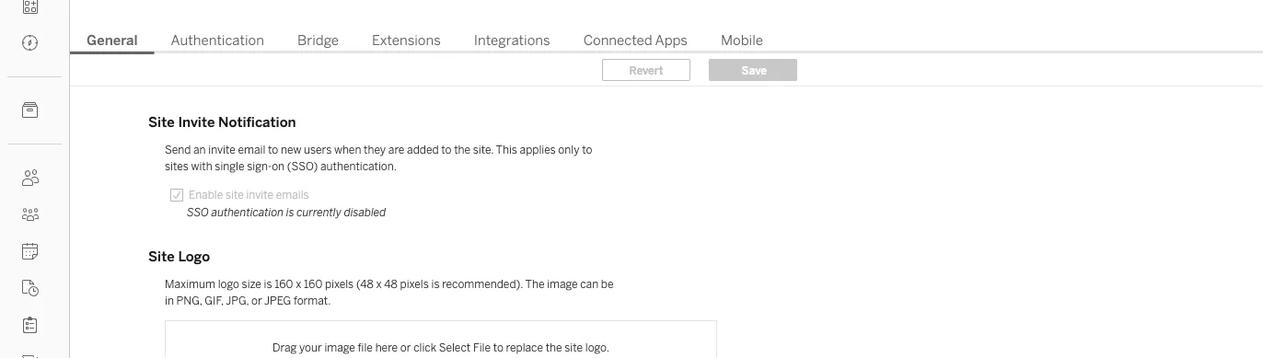 Task type: vqa. For each thing, say whether or not it's contained in the screenshot.
end
no



Task type: locate. For each thing, give the bounding box(es) containing it.
invite
[[208, 143, 236, 157], [246, 188, 274, 202]]

invite
[[178, 114, 215, 131]]

invite inside send an invite email to new users when they are added to the site. this applies only to sites with single sign-on (sso) authentication.
[[208, 143, 236, 157]]

the
[[454, 143, 471, 157], [546, 341, 562, 355]]

1 site from the top
[[148, 114, 175, 131]]

0 horizontal spatial is
[[264, 278, 272, 291]]

1 vertical spatial image
[[325, 341, 355, 355]]

added
[[407, 143, 439, 157]]

0 vertical spatial invite
[[208, 143, 236, 157]]

x
[[296, 278, 301, 291], [376, 278, 382, 291]]

or
[[251, 294, 262, 308], [400, 341, 411, 355]]

1 horizontal spatial invite
[[246, 188, 274, 202]]

site
[[148, 114, 175, 131], [148, 249, 175, 265]]

(48
[[356, 278, 374, 291]]

1 vertical spatial or
[[400, 341, 411, 355]]

drag
[[273, 341, 297, 355]]

to right only
[[582, 143, 593, 157]]

0 vertical spatial site
[[148, 114, 175, 131]]

1 horizontal spatial pixels
[[400, 278, 429, 291]]

x up format. on the bottom left of the page
[[296, 278, 301, 291]]

the left site.
[[454, 143, 471, 157]]

1 horizontal spatial is
[[286, 206, 294, 219]]

collections image
[[22, 0, 39, 15]]

single
[[215, 160, 245, 173]]

pixels left (48
[[325, 278, 354, 291]]

1 vertical spatial site
[[148, 249, 175, 265]]

is right the 48
[[432, 278, 440, 291]]

send
[[165, 143, 191, 157]]

pixels right the 48
[[400, 278, 429, 291]]

site up authentication
[[226, 188, 244, 202]]

maximum
[[165, 278, 215, 291]]

image left file
[[325, 341, 355, 355]]

when
[[334, 143, 361, 157]]

the inside send an invite email to new users when they are added to the site. this applies only to sites with single sign-on (sso) authentication.
[[454, 143, 471, 157]]

1 horizontal spatial image
[[547, 278, 578, 291]]

1 horizontal spatial 160
[[304, 278, 323, 291]]

1 horizontal spatial or
[[400, 341, 411, 355]]

0 horizontal spatial or
[[251, 294, 262, 308]]

image left can
[[547, 278, 578, 291]]

0 vertical spatial or
[[251, 294, 262, 308]]

external assets image
[[22, 102, 39, 119]]

invite up single
[[208, 143, 236, 157]]

160
[[275, 278, 293, 291], [304, 278, 323, 291]]

invite up authentication
[[246, 188, 274, 202]]

emails
[[276, 188, 309, 202]]

the right replace
[[546, 341, 562, 355]]

0 vertical spatial the
[[454, 143, 471, 157]]

logo
[[178, 249, 210, 265]]

or right here
[[400, 341, 411, 355]]

0 horizontal spatial site
[[226, 188, 244, 202]]

are
[[389, 143, 405, 157]]

2 horizontal spatial is
[[432, 278, 440, 291]]

can
[[581, 278, 599, 291]]

site
[[226, 188, 244, 202], [565, 341, 583, 355]]

is right size on the left bottom
[[264, 278, 272, 291]]

is inside enable site invite emails sso authentication is currently disabled
[[286, 206, 294, 219]]

2 160 from the left
[[304, 278, 323, 291]]

site inside enable site invite emails sso authentication is currently disabled
[[226, 188, 244, 202]]

x left the 48
[[376, 278, 382, 291]]

be
[[601, 278, 614, 291]]

an
[[193, 143, 206, 157]]

0 vertical spatial site
[[226, 188, 244, 202]]

0 horizontal spatial the
[[454, 143, 471, 157]]

1 vertical spatial the
[[546, 341, 562, 355]]

new
[[281, 143, 302, 157]]

1 vertical spatial invite
[[246, 188, 274, 202]]

is
[[286, 206, 294, 219], [264, 278, 272, 291], [432, 278, 440, 291]]

users
[[304, 143, 332, 157]]

logo.
[[586, 341, 610, 355]]

site left logo
[[148, 249, 175, 265]]

site left logo.
[[565, 341, 583, 355]]

currently
[[297, 206, 342, 219]]

sign-
[[247, 160, 272, 173]]

1 horizontal spatial x
[[376, 278, 382, 291]]

format.
[[294, 294, 331, 308]]

0 horizontal spatial x
[[296, 278, 301, 291]]

applies
[[520, 143, 556, 157]]

or down size on the left bottom
[[251, 294, 262, 308]]

to
[[268, 143, 278, 157], [441, 143, 452, 157], [582, 143, 593, 157], [493, 341, 504, 355]]

file
[[358, 341, 373, 355]]

1 160 from the left
[[275, 278, 293, 291]]

authentication
[[211, 206, 284, 219]]

drag your image file here or click select file to replace the site logo.
[[273, 341, 610, 355]]

is down emails
[[286, 206, 294, 219]]

0 horizontal spatial invite
[[208, 143, 236, 157]]

(sso)
[[287, 160, 318, 173]]

site for site invite notification
[[148, 114, 175, 131]]

0 horizontal spatial 160
[[275, 278, 293, 291]]

navigation
[[70, 27, 1264, 54]]

sso
[[187, 206, 209, 219]]

invite inside enable site invite emails sso authentication is currently disabled
[[246, 188, 274, 202]]

disabled
[[344, 206, 386, 219]]

1 vertical spatial site
[[565, 341, 583, 355]]

0 horizontal spatial image
[[325, 341, 355, 355]]

navigation containing general
[[70, 27, 1264, 54]]

pixels
[[325, 278, 354, 291], [400, 278, 429, 291]]

with
[[191, 160, 212, 173]]

jpeg
[[264, 294, 291, 308]]

160 up format. on the bottom left of the page
[[304, 278, 323, 291]]

site up the send
[[148, 114, 175, 131]]

0 vertical spatial image
[[547, 278, 578, 291]]

160 up the jpeg
[[275, 278, 293, 291]]

0 horizontal spatial pixels
[[325, 278, 354, 291]]

apps
[[655, 32, 688, 49]]

site for site logo
[[148, 249, 175, 265]]

image
[[547, 278, 578, 291], [325, 341, 355, 355]]

on
[[272, 160, 285, 173]]

1 horizontal spatial site
[[565, 341, 583, 355]]

site invite notification
[[148, 114, 296, 131]]

size
[[242, 278, 261, 291]]

notification
[[218, 114, 296, 131]]

png,
[[176, 294, 202, 308]]

jobs image
[[22, 280, 39, 297]]

2 site from the top
[[148, 249, 175, 265]]



Task type: describe. For each thing, give the bounding box(es) containing it.
file
[[473, 341, 491, 355]]

select
[[439, 341, 471, 355]]

extensions
[[372, 32, 441, 49]]

revert
[[630, 63, 664, 77]]

sub-spaces tab list
[[70, 30, 1264, 54]]

enable site invite emails sso authentication is currently disabled
[[187, 188, 386, 219]]

only
[[559, 143, 580, 157]]

users image
[[22, 169, 39, 186]]

tasks image
[[22, 317, 39, 333]]

site logo
[[148, 249, 210, 265]]

replace
[[506, 341, 543, 355]]

here
[[375, 341, 398, 355]]

enable
[[189, 188, 223, 202]]

image inside maximum logo size is 160 x 160 pixels (48 x 48 pixels is recommended). the image can be in png, gif, jpg, or jpeg format.
[[547, 278, 578, 291]]

bridge
[[297, 32, 339, 49]]

recommended).
[[442, 278, 523, 291]]

to up on
[[268, 143, 278, 157]]

your
[[299, 341, 322, 355]]

this
[[496, 143, 518, 157]]

1 pixels from the left
[[325, 278, 354, 291]]

click
[[414, 341, 437, 355]]

the
[[525, 278, 545, 291]]

maximum logo size is 160 x 160 pixels (48 x 48 pixels is recommended). the image can be in png, gif, jpg, or jpeg format.
[[165, 278, 614, 308]]

sites
[[165, 160, 189, 173]]

authentication.
[[321, 160, 397, 173]]

general
[[87, 32, 138, 49]]

48
[[384, 278, 398, 291]]

or inside maximum logo size is 160 x 160 pixels (48 x 48 pixels is recommended). the image can be in png, gif, jpg, or jpeg format.
[[251, 294, 262, 308]]

schedules image
[[22, 243, 39, 260]]

to right added in the top of the page
[[441, 143, 452, 157]]

connected apps
[[584, 32, 688, 49]]

site.
[[473, 143, 494, 157]]

in
[[165, 294, 174, 308]]

jpg,
[[226, 294, 249, 308]]

they
[[364, 143, 386, 157]]

logo
[[218, 278, 239, 291]]

groups image
[[22, 206, 39, 223]]

to right file
[[493, 341, 504, 355]]

mobile
[[721, 32, 764, 49]]

authentication
[[171, 32, 264, 49]]

email
[[238, 143, 266, 157]]

1 horizontal spatial the
[[546, 341, 562, 355]]

invite for an
[[208, 143, 236, 157]]

1 x from the left
[[296, 278, 301, 291]]

integrations
[[474, 32, 550, 49]]

gif,
[[205, 294, 224, 308]]

connected
[[584, 32, 653, 49]]

2 pixels from the left
[[400, 278, 429, 291]]

invite for site
[[246, 188, 274, 202]]

explore image
[[22, 35, 39, 52]]

site status image
[[22, 354, 39, 358]]

send an invite email to new users when they are added to the site. this applies only to sites with single sign-on (sso) authentication.
[[165, 143, 593, 173]]

2 x from the left
[[376, 278, 382, 291]]

revert button
[[602, 59, 691, 81]]



